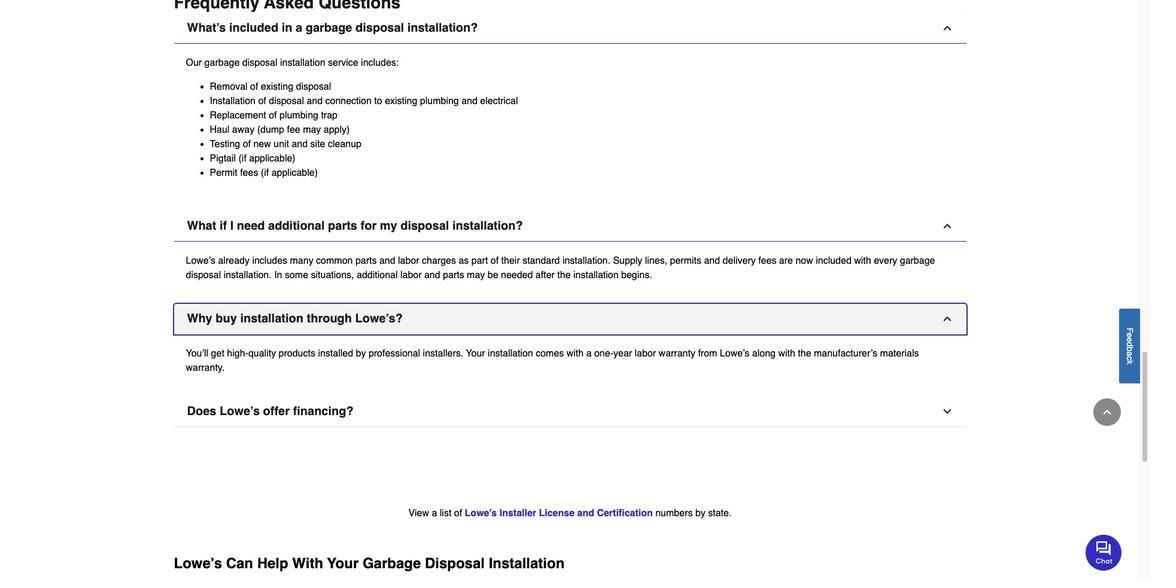 Task type: vqa. For each thing, say whether or not it's contained in the screenshot.
'center'
no



Task type: describe. For each thing, give the bounding box(es) containing it.
lowe's can help with your garbage disposal installation
[[174, 556, 565, 572]]

by inside you'll get high-quality products installed by professional installers. your installation comes with a one-year labor warranty from lowe's along with the manufacturer's materials warranty.
[[356, 349, 366, 359]]

1 vertical spatial (if
[[261, 168, 269, 179]]

begins.
[[621, 270, 652, 281]]

and left electrical
[[462, 96, 478, 107]]

if
[[220, 219, 227, 233]]

view
[[409, 508, 429, 519]]

chevron down image
[[941, 406, 953, 418]]

installer
[[500, 508, 536, 519]]

disposal inside lowe's already includes many common parts and labor charges as part of their standard installation. supply lines, permits and delivery fees are now included with every garbage disposal installation. in some situations, additional labor and parts may be needed after the installation begins.
[[186, 270, 221, 281]]

chat invite button image
[[1086, 534, 1122, 571]]

materials
[[880, 349, 919, 359]]

lowe's installer license and certification link
[[465, 508, 653, 519]]

what's included in a garbage disposal installation?
[[187, 21, 478, 35]]

in
[[274, 270, 282, 281]]

comes
[[536, 349, 564, 359]]

fees inside lowe's already includes many common parts and labor charges as part of their standard installation. supply lines, permits and delivery fees are now included with every garbage disposal installation. in some situations, additional labor and parts may be needed after the installation begins.
[[758, 256, 777, 267]]

of inside lowe's already includes many common parts and labor charges as part of their standard installation. supply lines, permits and delivery fees are now included with every garbage disposal installation. in some situations, additional labor and parts may be needed after the installation begins.
[[491, 256, 499, 267]]

what's included in a garbage disposal installation? button
[[174, 13, 966, 44]]

buy
[[216, 312, 237, 326]]

situations,
[[311, 270, 354, 281]]

connection
[[325, 96, 372, 107]]

may inside removal of existing disposal installation of disposal and connection to existing plumbing and electrical replacement of plumbing trap haul away (dump fee may apply) testing of new unit and site cleanup pigtail (if applicable) permit fees (if applicable)
[[303, 125, 321, 136]]

additional inside lowe's already includes many common parts and labor charges as part of their standard installation. supply lines, permits and delivery fees are now included with every garbage disposal installation. in some situations, additional labor and parts may be needed after the installation begins.
[[357, 270, 398, 281]]

i
[[230, 219, 234, 233]]

one-
[[594, 349, 614, 359]]

replacement
[[210, 110, 266, 121]]

chevron up image for for
[[941, 221, 953, 233]]

need
[[237, 219, 265, 233]]

list
[[440, 508, 452, 519]]

our garbage disposal installation service includes:
[[186, 58, 399, 69]]

now
[[796, 256, 813, 267]]

included inside lowe's already includes many common parts and labor charges as part of their standard installation. supply lines, permits and delivery fees are now included with every garbage disposal installation. in some situations, additional labor and parts may be needed after the installation begins.
[[816, 256, 852, 267]]

manufacturer's
[[814, 349, 878, 359]]

unit
[[274, 139, 289, 150]]

state.
[[708, 508, 732, 519]]

d
[[1125, 342, 1135, 347]]

does lowe's offer financing? button
[[174, 397, 966, 428]]

installation down in at top left
[[280, 58, 325, 69]]

installation inside you'll get high-quality products installed by professional installers. your installation comes with a one-year labor warranty from lowe's along with the manufacturer's materials warranty.
[[488, 349, 533, 359]]

permit
[[210, 168, 237, 179]]

lowe's left can
[[174, 556, 222, 572]]

f
[[1125, 328, 1135, 333]]

installers.
[[423, 349, 463, 359]]

2 vertical spatial parts
[[443, 270, 464, 281]]

my
[[380, 219, 397, 233]]

from
[[698, 349, 717, 359]]

warranty
[[659, 349, 695, 359]]

lowe's inside lowe's already includes many common parts and labor charges as part of their standard installation. supply lines, permits and delivery fees are now included with every garbage disposal installation. in some situations, additional labor and parts may be needed after the installation begins.
[[186, 256, 215, 267]]

high-
[[227, 349, 248, 359]]

removal
[[210, 82, 248, 92]]

1 horizontal spatial installation
[[489, 556, 565, 572]]

standard
[[523, 256, 560, 267]]

quality
[[248, 349, 276, 359]]

of down away
[[243, 139, 251, 150]]

away
[[232, 125, 255, 136]]

trap
[[321, 110, 338, 121]]

garbage
[[363, 556, 421, 572]]

0 horizontal spatial plumbing
[[280, 110, 318, 121]]

get
[[211, 349, 224, 359]]

many
[[290, 256, 313, 267]]

are
[[779, 256, 793, 267]]

1 vertical spatial applicable)
[[272, 168, 318, 179]]

0 horizontal spatial (if
[[239, 153, 247, 164]]

scroll to top element
[[1094, 399, 1121, 426]]

1 vertical spatial by
[[695, 508, 706, 519]]

0 horizontal spatial your
[[327, 556, 359, 572]]

fee
[[287, 125, 300, 136]]

lowe's inside button
[[220, 405, 260, 419]]

installation inside lowe's already includes many common parts and labor charges as part of their standard installation. supply lines, permits and delivery fees are now included with every garbage disposal installation. in some situations, additional labor and parts may be needed after the installation begins.
[[573, 270, 619, 281]]

pigtail
[[210, 153, 236, 164]]

professional
[[369, 349, 420, 359]]

after
[[536, 270, 555, 281]]

of up (dump
[[269, 110, 277, 121]]

fees inside removal of existing disposal installation of disposal and connection to existing plumbing and electrical replacement of plumbing trap haul away (dump fee may apply) testing of new unit and site cleanup pigtail (if applicable) permit fees (if applicable)
[[240, 168, 258, 179]]

a up k
[[1125, 351, 1135, 356]]

does lowe's offer financing?
[[187, 405, 354, 419]]

lines,
[[645, 256, 667, 267]]

k
[[1125, 360, 1135, 364]]

needed
[[501, 270, 533, 281]]

(dump
[[257, 125, 284, 136]]

f e e d b a c k
[[1125, 328, 1135, 364]]

0 vertical spatial labor
[[398, 256, 419, 267]]

0 vertical spatial plumbing
[[420, 96, 459, 107]]

includes:
[[361, 58, 399, 69]]

includes
[[252, 256, 287, 267]]

view a list of lowe's installer license and certification numbers by state.
[[409, 508, 732, 519]]

a right in at top left
[[296, 21, 302, 35]]

what if i need additional parts for my disposal installation?
[[187, 219, 523, 233]]

garbage inside lowe's already includes many common parts and labor charges as part of their standard installation. supply lines, permits and delivery fees are now included with every garbage disposal installation. in some situations, additional labor and parts may be needed after the installation begins.
[[900, 256, 935, 267]]

you'll
[[186, 349, 208, 359]]

what if i need additional parts for my disposal installation? button
[[174, 212, 966, 242]]

may inside lowe's already includes many common parts and labor charges as part of their standard installation. supply lines, permits and delivery fees are now included with every garbage disposal installation. in some situations, additional labor and parts may be needed after the installation begins.
[[467, 270, 485, 281]]

year
[[613, 349, 632, 359]]



Task type: locate. For each thing, give the bounding box(es) containing it.
garbage up service
[[306, 21, 352, 35]]

of up replacement
[[258, 96, 266, 107]]

(if right pigtail
[[239, 153, 247, 164]]

1 vertical spatial fees
[[758, 256, 777, 267]]

1 horizontal spatial garbage
[[306, 21, 352, 35]]

installation? inside button
[[452, 219, 523, 233]]

a left one-
[[586, 349, 592, 359]]

the
[[557, 270, 571, 281], [798, 349, 811, 359]]

haul
[[210, 125, 229, 136]]

why buy installation through lowe's? button
[[174, 304, 966, 335]]

1 vertical spatial included
[[816, 256, 852, 267]]

disposal down already
[[186, 270, 221, 281]]

1 vertical spatial your
[[327, 556, 359, 572]]

along
[[752, 349, 776, 359]]

installation down installer
[[489, 556, 565, 572]]

of up be
[[491, 256, 499, 267]]

installation left comes
[[488, 349, 533, 359]]

labor
[[398, 256, 419, 267], [400, 270, 422, 281], [635, 349, 656, 359]]

lowe's
[[186, 256, 215, 267], [720, 349, 750, 359], [220, 405, 260, 419], [465, 508, 497, 519], [174, 556, 222, 572]]

included left in at top left
[[229, 21, 278, 35]]

as
[[459, 256, 469, 267]]

part
[[472, 256, 488, 267]]

apply)
[[324, 125, 350, 136]]

parts
[[328, 219, 357, 233], [355, 256, 377, 267], [443, 270, 464, 281]]

chevron up image
[[1101, 406, 1113, 418]]

may down part
[[467, 270, 485, 281]]

1 vertical spatial existing
[[385, 96, 417, 107]]

2 e from the top
[[1125, 337, 1135, 342]]

a
[[296, 21, 302, 35], [586, 349, 592, 359], [1125, 351, 1135, 356], [432, 508, 437, 519]]

c
[[1125, 356, 1135, 360]]

1 horizontal spatial installation.
[[563, 256, 610, 267]]

parts right common
[[355, 256, 377, 267]]

help
[[257, 556, 288, 572]]

our
[[186, 58, 202, 69]]

1 vertical spatial parts
[[355, 256, 377, 267]]

1 chevron up image from the top
[[941, 22, 953, 34]]

service
[[328, 58, 358, 69]]

1 horizontal spatial may
[[467, 270, 485, 281]]

1 horizontal spatial included
[[816, 256, 852, 267]]

certification
[[597, 508, 653, 519]]

testing
[[210, 139, 240, 150]]

disposal down our garbage disposal installation service includes:
[[296, 82, 331, 92]]

0 vertical spatial fees
[[240, 168, 258, 179]]

included right "now"
[[816, 256, 852, 267]]

chevron up image inside what if i need additional parts for my disposal installation? button
[[941, 221, 953, 233]]

disposal
[[356, 21, 404, 35], [242, 58, 277, 69], [296, 82, 331, 92], [269, 96, 304, 107], [401, 219, 449, 233], [186, 270, 221, 281]]

2 horizontal spatial garbage
[[900, 256, 935, 267]]

installation down supply
[[573, 270, 619, 281]]

and down fee
[[292, 139, 308, 150]]

additional up many
[[268, 219, 325, 233]]

1 vertical spatial plumbing
[[280, 110, 318, 121]]

lowe's right from
[[720, 349, 750, 359]]

labor up lowe's?
[[400, 270, 422, 281]]

chevron up image for installation?
[[941, 22, 953, 34]]

the inside lowe's already includes many common parts and labor charges as part of their standard installation. supply lines, permits and delivery fees are now included with every garbage disposal installation. in some situations, additional labor and parts may be needed after the installation begins.
[[557, 270, 571, 281]]

0 vertical spatial the
[[557, 270, 571, 281]]

electrical
[[480, 96, 518, 107]]

by right installed
[[356, 349, 366, 359]]

1 vertical spatial additional
[[357, 270, 398, 281]]

1 e from the top
[[1125, 333, 1135, 337]]

does
[[187, 405, 216, 419]]

plumbing left electrical
[[420, 96, 459, 107]]

with right along
[[778, 349, 795, 359]]

installation down 'removal'
[[210, 96, 256, 107]]

labor right 'year'
[[635, 349, 656, 359]]

by
[[356, 349, 366, 359], [695, 508, 706, 519]]

products
[[279, 349, 315, 359]]

1 vertical spatial the
[[798, 349, 811, 359]]

parts left "for"
[[328, 219, 357, 233]]

installed
[[318, 349, 353, 359]]

lowe's already includes many common parts and labor charges as part of their standard installation. supply lines, permits and delivery fees are now included with every garbage disposal installation. in some situations, additional labor and parts may be needed after the installation begins.
[[186, 256, 935, 281]]

0 horizontal spatial may
[[303, 125, 321, 136]]

parts down as
[[443, 270, 464, 281]]

plumbing up fee
[[280, 110, 318, 121]]

0 vertical spatial your
[[466, 349, 485, 359]]

1 horizontal spatial with
[[778, 349, 795, 359]]

existing down our garbage disposal installation service includes:
[[261, 82, 293, 92]]

chevron up image
[[941, 22, 953, 34], [941, 221, 953, 233], [941, 313, 953, 325]]

2 chevron up image from the top
[[941, 221, 953, 233]]

1 horizontal spatial by
[[695, 508, 706, 519]]

1 horizontal spatial additional
[[357, 270, 398, 281]]

and right the permits
[[704, 256, 720, 267]]

0 vertical spatial additional
[[268, 219, 325, 233]]

charges
[[422, 256, 456, 267]]

why
[[187, 312, 212, 326]]

and down my
[[379, 256, 395, 267]]

lowe's right list
[[465, 508, 497, 519]]

be
[[488, 270, 498, 281]]

every
[[874, 256, 897, 267]]

0 vertical spatial installation?
[[407, 21, 478, 35]]

0 horizontal spatial the
[[557, 270, 571, 281]]

0 vertical spatial (if
[[239, 153, 247, 164]]

with left every
[[854, 256, 871, 267]]

0 vertical spatial existing
[[261, 82, 293, 92]]

lowe's left already
[[186, 256, 215, 267]]

1 horizontal spatial (if
[[261, 168, 269, 179]]

offer
[[263, 405, 290, 419]]

0 horizontal spatial by
[[356, 349, 366, 359]]

of right list
[[454, 508, 462, 519]]

removal of existing disposal installation of disposal and connection to existing plumbing and electrical replacement of plumbing trap haul away (dump fee may apply) testing of new unit and site cleanup pigtail (if applicable) permit fees (if applicable)
[[210, 82, 518, 179]]

disposal inside button
[[356, 21, 404, 35]]

0 vertical spatial chevron up image
[[941, 22, 953, 34]]

with inside lowe's already includes many common parts and labor charges as part of their standard installation. supply lines, permits and delivery fees are now included with every garbage disposal installation. in some situations, additional labor and parts may be needed after the installation begins.
[[854, 256, 871, 267]]

with right comes
[[567, 349, 584, 359]]

installation. down what if i need additional parts for my disposal installation? button at the top of page
[[563, 256, 610, 267]]

existing
[[261, 82, 293, 92], [385, 96, 417, 107]]

some
[[285, 270, 308, 281]]

delivery
[[723, 256, 756, 267]]

the inside you'll get high-quality products installed by professional installers. your installation comes with a one-year labor warranty from lowe's along with the manufacturer's materials warranty.
[[798, 349, 811, 359]]

installation
[[280, 58, 325, 69], [573, 270, 619, 281], [240, 312, 303, 326], [488, 349, 533, 359]]

disposal inside button
[[401, 219, 449, 233]]

parts for additional
[[328, 219, 357, 233]]

site
[[310, 139, 325, 150]]

0 horizontal spatial additional
[[268, 219, 325, 233]]

the right after
[[557, 270, 571, 281]]

cleanup
[[328, 139, 362, 150]]

0 horizontal spatial garbage
[[204, 58, 240, 69]]

lowe's inside you'll get high-quality products installed by professional installers. your installation comes with a one-year labor warranty from lowe's along with the manufacturer's materials warranty.
[[720, 349, 750, 359]]

fees right 'permit'
[[240, 168, 258, 179]]

installation
[[210, 96, 256, 107], [489, 556, 565, 572]]

installation up quality
[[240, 312, 303, 326]]

with
[[292, 556, 323, 572]]

1 vertical spatial installation
[[489, 556, 565, 572]]

1 horizontal spatial your
[[466, 349, 485, 359]]

by left state.
[[695, 508, 706, 519]]

a inside you'll get high-quality products installed by professional installers. your installation comes with a one-year labor warranty from lowe's along with the manufacturer's materials warranty.
[[586, 349, 592, 359]]

what's
[[187, 21, 226, 35]]

the right along
[[798, 349, 811, 359]]

through
[[307, 312, 352, 326]]

0 horizontal spatial installation
[[210, 96, 256, 107]]

1 vertical spatial installation?
[[452, 219, 523, 233]]

labor inside you'll get high-quality products installed by professional installers. your installation comes with a one-year labor warranty from lowe's along with the manufacturer's materials warranty.
[[635, 349, 656, 359]]

disposal right my
[[401, 219, 449, 233]]

1 vertical spatial chevron up image
[[941, 221, 953, 233]]

0 vertical spatial installation.
[[563, 256, 610, 267]]

(if down new
[[261, 168, 269, 179]]

(if
[[239, 153, 247, 164], [261, 168, 269, 179]]

your right with
[[327, 556, 359, 572]]

2 horizontal spatial with
[[854, 256, 871, 267]]

disposal up 'removal'
[[242, 58, 277, 69]]

warranty.
[[186, 363, 225, 374]]

1 horizontal spatial the
[[798, 349, 811, 359]]

plumbing
[[420, 96, 459, 107], [280, 110, 318, 121]]

what
[[187, 219, 216, 233]]

f e e d b a c k button
[[1119, 309, 1140, 383]]

and down charges at the left top of the page
[[424, 270, 440, 281]]

0 vertical spatial included
[[229, 21, 278, 35]]

to
[[374, 96, 382, 107]]

additional inside button
[[268, 219, 325, 233]]

disposal up fee
[[269, 96, 304, 107]]

e up "d"
[[1125, 333, 1135, 337]]

2 vertical spatial garbage
[[900, 256, 935, 267]]

lowe's left offer
[[220, 405, 260, 419]]

additional up lowe's?
[[357, 270, 398, 281]]

garbage right every
[[900, 256, 935, 267]]

chevron up image inside what's included in a garbage disposal installation? button
[[941, 22, 953, 34]]

license
[[539, 508, 575, 519]]

0 horizontal spatial existing
[[261, 82, 293, 92]]

b
[[1125, 347, 1135, 351]]

installation. down already
[[224, 270, 272, 281]]

0 horizontal spatial installation.
[[224, 270, 272, 281]]

installation? inside button
[[407, 21, 478, 35]]

financing?
[[293, 405, 354, 419]]

why buy installation through lowe's?
[[187, 312, 404, 326]]

supply
[[613, 256, 642, 267]]

0 horizontal spatial fees
[[240, 168, 258, 179]]

0 vertical spatial by
[[356, 349, 366, 359]]

your inside you'll get high-quality products installed by professional installers. your installation comes with a one-year labor warranty from lowe's along with the manufacturer's materials warranty.
[[466, 349, 485, 359]]

your right installers.
[[466, 349, 485, 359]]

disposal
[[425, 556, 485, 572]]

installation inside removal of existing disposal installation of disposal and connection to existing plumbing and electrical replacement of plumbing trap haul away (dump fee may apply) testing of new unit and site cleanup pigtail (if applicable) permit fees (if applicable)
[[210, 96, 256, 107]]

common
[[316, 256, 353, 267]]

0 vertical spatial applicable)
[[249, 153, 295, 164]]

1 vertical spatial may
[[467, 270, 485, 281]]

lowe's?
[[355, 312, 403, 326]]

disposal up includes:
[[356, 21, 404, 35]]

1 horizontal spatial existing
[[385, 96, 417, 107]]

parts for common
[[355, 256, 377, 267]]

0 horizontal spatial included
[[229, 21, 278, 35]]

0 vertical spatial parts
[[328, 219, 357, 233]]

garbage inside button
[[306, 21, 352, 35]]

can
[[226, 556, 253, 572]]

1 vertical spatial installation.
[[224, 270, 272, 281]]

may
[[303, 125, 321, 136], [467, 270, 485, 281]]

fees left are
[[758, 256, 777, 267]]

with
[[854, 256, 871, 267], [567, 349, 584, 359], [778, 349, 795, 359]]

chevron up image inside why buy installation through lowe's? button
[[941, 313, 953, 325]]

e up b
[[1125, 337, 1135, 342]]

of right 'removal'
[[250, 82, 258, 92]]

1 vertical spatial garbage
[[204, 58, 240, 69]]

2 vertical spatial chevron up image
[[941, 313, 953, 325]]

0 vertical spatial may
[[303, 125, 321, 136]]

installation?
[[407, 21, 478, 35], [452, 219, 523, 233]]

and up trap
[[307, 96, 323, 107]]

in
[[282, 21, 292, 35]]

may up site
[[303, 125, 321, 136]]

additional
[[268, 219, 325, 233], [357, 270, 398, 281]]

their
[[501, 256, 520, 267]]

3 chevron up image from the top
[[941, 313, 953, 325]]

0 vertical spatial installation
[[210, 96, 256, 107]]

1 horizontal spatial fees
[[758, 256, 777, 267]]

2 vertical spatial labor
[[635, 349, 656, 359]]

included inside button
[[229, 21, 278, 35]]

and right license
[[577, 508, 594, 519]]

installation inside button
[[240, 312, 303, 326]]

parts inside button
[[328, 219, 357, 233]]

you'll get high-quality products installed by professional installers. your installation comes with a one-year labor warranty from lowe's along with the manufacturer's materials warranty.
[[186, 349, 919, 374]]

0 vertical spatial garbage
[[306, 21, 352, 35]]

garbage up 'removal'
[[204, 58, 240, 69]]

new
[[253, 139, 271, 150]]

fees
[[240, 168, 258, 179], [758, 256, 777, 267]]

existing right to
[[385, 96, 417, 107]]

1 horizontal spatial plumbing
[[420, 96, 459, 107]]

a left list
[[432, 508, 437, 519]]

e
[[1125, 333, 1135, 337], [1125, 337, 1135, 342]]

0 horizontal spatial with
[[567, 349, 584, 359]]

labor left charges at the left top of the page
[[398, 256, 419, 267]]

numbers
[[656, 508, 693, 519]]

already
[[218, 256, 250, 267]]

1 vertical spatial labor
[[400, 270, 422, 281]]



